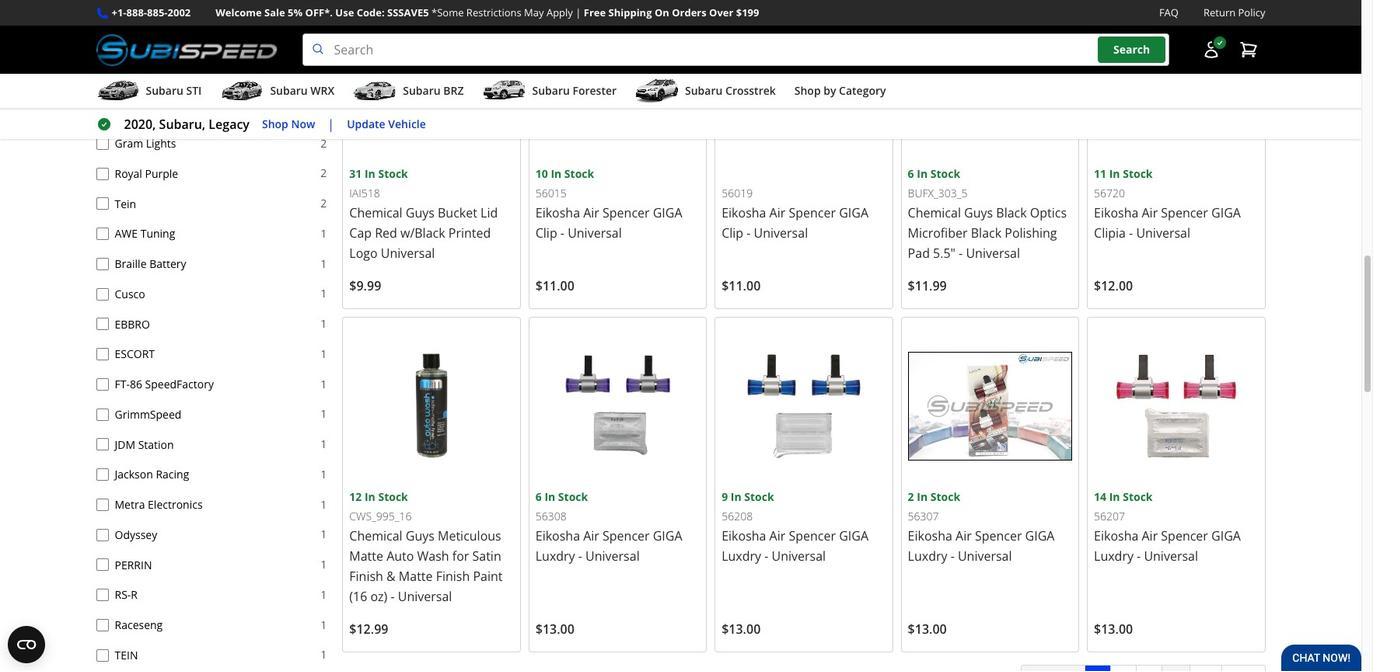 Task type: vqa. For each thing, say whether or not it's contained in the screenshot.
14 In Stock 56207 Eikosha Air Spencer GIGA Luxdry - Universal Air
yes



Task type: describe. For each thing, give the bounding box(es) containing it.
auto
[[387, 548, 414, 565]]

- for 9 in stock 56208 eikosha air spencer giga luxdry - universal
[[764, 548, 768, 565]]

wash
[[417, 548, 449, 565]]

eikosha air spencer giga clipia - universal image
[[1094, 1, 1258, 166]]

giga inside 56019 eikosha air spencer giga clip - universal
[[839, 205, 869, 222]]

pad
[[908, 245, 930, 262]]

giga for 10 in stock 56015 eikosha air spencer giga clip - universal
[[653, 205, 682, 222]]

subaru wrx
[[270, 83, 335, 98]]

logo
[[349, 245, 378, 262]]

12 in stock cws_995_16 chemical guys meticulous matte auto wash for satin finish & matte finish paint (16 oz) - universal
[[349, 490, 503, 605]]

spencer for 9 in stock 56208 eikosha air spencer giga luxdry - universal
[[789, 528, 836, 545]]

6 in stock bufx_303_5 chemical guys black optics microfiber black polishing pad 5.5" - universal
[[908, 167, 1067, 262]]

return policy link
[[1204, 5, 1265, 21]]

885-
[[147, 5, 168, 19]]

now
[[291, 116, 315, 131]]

eikosha air spencer giga clip - universal image for air
[[722, 1, 886, 166]]

guys for black
[[964, 205, 993, 222]]

air inside 56019 eikosha air spencer giga clip - universal
[[769, 205, 786, 222]]

in for 10 in stock 56015 eikosha air spencer giga clip - universal
[[551, 167, 562, 181]]

over
[[709, 5, 734, 19]]

$13.00 for 9 in stock 56208 eikosha air spencer giga luxdry - universal
[[722, 621, 761, 638]]

universal inside '11 in stock 56720 eikosha air spencer giga clipia - universal'
[[1136, 225, 1190, 242]]

optics
[[1030, 205, 1067, 222]]

subaru sti button
[[96, 77, 202, 108]]

jdm station
[[115, 437, 174, 452]]

tein
[[115, 648, 138, 663]]

2020,
[[124, 116, 156, 133]]

56015
[[536, 186, 567, 201]]

subaru for subaru brz
[[403, 83, 441, 98]]

category
[[839, 83, 886, 98]]

awe
[[115, 227, 138, 241]]

clip inside 56019 eikosha air spencer giga clip - universal
[[722, 225, 743, 242]]

Gram Lights button
[[96, 138, 108, 150]]

spencer for 6 in stock 56308 eikosha air spencer giga luxdry - universal
[[603, 528, 650, 545]]

red
[[375, 225, 397, 242]]

subaru for subaru crosstrek
[[685, 83, 723, 98]]

GCS button
[[96, 107, 108, 120]]

free
[[584, 5, 606, 19]]

$12.99
[[349, 621, 388, 638]]

2 for gcs
[[321, 106, 327, 120]]

battery
[[149, 257, 186, 271]]

use
[[335, 5, 354, 19]]

1 for odyssey
[[321, 527, 327, 542]]

code:
[[357, 5, 385, 19]]

eikosha for 14 in stock 56207 eikosha air spencer giga luxdry - universal
[[1094, 528, 1139, 545]]

Cusco button
[[96, 288, 108, 301]]

universal inside 6 in stock 56308 eikosha air spencer giga luxdry - universal
[[586, 548, 640, 565]]

bufx_303_5
[[908, 186, 968, 201]]

update vehicle
[[347, 116, 426, 131]]

1 horizontal spatial |
[[576, 5, 581, 19]]

open widget image
[[8, 627, 45, 664]]

clip inside 10 in stock 56015 eikosha air spencer giga clip - universal
[[536, 225, 557, 242]]

Royal Purple button
[[96, 168, 108, 180]]

subaru sti
[[146, 83, 202, 98]]

universal inside 6 in stock bufx_303_5 chemical guys black optics microfiber black polishing pad 5.5" - universal
[[966, 245, 1020, 262]]

56207
[[1094, 509, 1125, 524]]

56720
[[1094, 186, 1125, 201]]

in for 14 in stock 56207 eikosha air spencer giga luxdry - universal
[[1109, 490, 1120, 504]]

braille battery
[[115, 257, 186, 271]]

r
[[131, 588, 138, 603]]

eikosha for 6 in stock 56308 eikosha air spencer giga luxdry - universal
[[536, 528, 580, 545]]

do
[[195, 76, 209, 91]]

6 for eikosha air spencer giga luxdry - universal
[[536, 490, 542, 504]]

ft-
[[115, 377, 130, 392]]

- for 11 in stock 56720 eikosha air spencer giga clipia - universal
[[1129, 225, 1133, 242]]

giga for 11 in stock 56720 eikosha air spencer giga clipia - universal
[[1211, 205, 1241, 222]]

metra
[[115, 498, 145, 512]]

eikosha air spencer giga luxdry - universal image for 2 in stock 56307 eikosha air spencer giga luxdry - universal
[[908, 324, 1072, 489]]

cws_995_16
[[349, 509, 412, 524]]

legacy
[[209, 116, 250, 133]]

what
[[115, 76, 141, 91]]

subispeed logo image
[[96, 34, 277, 66]]

GrimmSpeed button
[[96, 409, 108, 421]]

universal inside 10 in stock 56015 eikosha air spencer giga clip - universal
[[568, 225, 622, 242]]

meticulous
[[438, 528, 501, 545]]

(16
[[349, 588, 367, 605]]

Sticker Fab button
[[96, 47, 108, 60]]

+1-888-885-2002
[[112, 5, 191, 19]]

11
[[1094, 167, 1106, 181]]

$13.00 for 14 in stock 56207 eikosha air spencer giga luxdry - universal
[[1094, 621, 1133, 638]]

shop for shop now
[[262, 116, 288, 131]]

stock for 11 in stock 56720 eikosha air spencer giga clipia - universal
[[1123, 167, 1153, 181]]

in for 6 in stock 56308 eikosha air spencer giga luxdry - universal
[[545, 490, 555, 504]]

stock for 6 in stock 56308 eikosha air spencer giga luxdry - universal
[[558, 490, 588, 504]]

56208
[[722, 509, 753, 524]]

shop by category button
[[794, 77, 886, 108]]

+1-
[[112, 5, 126, 19]]

*some restrictions may apply | free shipping on orders over $199
[[432, 5, 759, 19]]

1 for jdm station
[[321, 437, 327, 452]]

- inside 6 in stock bufx_303_5 chemical guys black optics microfiber black polishing pad 5.5" - universal
[[959, 245, 963, 262]]

shop for shop by category
[[794, 83, 821, 98]]

monsters
[[144, 76, 192, 91]]

1 vertical spatial black
[[971, 225, 1002, 242]]

in for 2 in stock 56307 eikosha air spencer giga luxdry - universal
[[917, 490, 928, 504]]

+1-888-885-2002 link
[[112, 5, 191, 21]]

satin
[[472, 548, 501, 565]]

sticker
[[115, 46, 149, 61]]

gram
[[115, 136, 143, 151]]

56307
[[908, 509, 939, 524]]

may
[[524, 5, 544, 19]]

universal inside 56019 eikosha air spencer giga clip - universal
[[754, 225, 808, 242]]

in for 31 in stock iai518 chemical guys bucket lid cap red w/black printed logo universal
[[365, 167, 375, 181]]

subaru brz
[[403, 83, 464, 98]]

jdm
[[115, 437, 135, 452]]

a subaru forester thumbnail image image
[[482, 79, 526, 103]]

luxdry for 9 in stock 56208 eikosha air spencer giga luxdry - universal
[[722, 548, 761, 565]]

universal inside 12 in stock cws_995_16 chemical guys meticulous matte auto wash for satin finish & matte finish paint (16 oz) - universal
[[398, 588, 452, 605]]

1 for cusco
[[321, 286, 327, 301]]

11 in stock 56720 eikosha air spencer giga clipia - universal
[[1094, 167, 1241, 242]]

chemical guys black optics microfiber black polishing pad 5.5" - universal image
[[908, 1, 1072, 166]]

spencer inside 56019 eikosha air spencer giga clip - universal
[[789, 205, 836, 222]]

iai518
[[349, 186, 380, 201]]

raceseng
[[115, 618, 163, 633]]

14 in stock 56207 eikosha air spencer giga luxdry - universal
[[1094, 490, 1241, 565]]

1 for grimmspeed
[[321, 407, 327, 422]]

restrictions
[[466, 5, 522, 19]]

1 for raceseng
[[321, 618, 327, 633]]

31
[[349, 167, 362, 181]]

12
[[349, 490, 362, 504]]

subaru for subaru wrx
[[270, 83, 308, 98]]

subaru,
[[159, 116, 205, 133]]

stock for 2 in stock 56307 eikosha air spencer giga luxdry - universal
[[930, 490, 960, 504]]

station
[[138, 437, 174, 452]]

royal purple
[[115, 166, 178, 181]]

sale
[[264, 5, 285, 19]]

stock for 12 in stock cws_995_16 chemical guys meticulous matte auto wash for satin finish & matte finish paint (16 oz) - universal
[[378, 490, 408, 504]]

3 for fab
[[321, 45, 327, 60]]

orders
[[672, 5, 707, 19]]

forester
[[573, 83, 617, 98]]

- inside 12 in stock cws_995_16 chemical guys meticulous matte auto wash for satin finish & matte finish paint (16 oz) - universal
[[391, 588, 395, 605]]

$13.00 for 2 in stock 56307 eikosha air spencer giga luxdry - universal
[[908, 621, 947, 638]]

giga for 9 in stock 56208 eikosha air spencer giga luxdry - universal
[[839, 528, 869, 545]]

clipia
[[1094, 225, 1126, 242]]

31 in stock iai518 chemical guys bucket lid cap red w/black printed logo universal
[[349, 167, 498, 262]]

56019
[[722, 186, 753, 201]]

giga for 14 in stock 56207 eikosha air spencer giga luxdry - universal
[[1211, 528, 1241, 545]]

*some
[[432, 5, 464, 19]]

sti
[[186, 83, 202, 98]]

1 for metra electronics
[[321, 497, 327, 512]]

1 3 from the top
[[321, 15, 327, 30]]

electronics
[[148, 498, 203, 512]]

spencer for 2 in stock 56307 eikosha air spencer giga luxdry - universal
[[975, 528, 1022, 545]]

2 finish from the left
[[436, 568, 470, 585]]

AWE Tuning button
[[96, 228, 108, 240]]

2 for tein
[[321, 196, 327, 211]]

PERRIN button
[[96, 559, 108, 572]]

10
[[536, 167, 548, 181]]

$11.00 for clip
[[722, 278, 761, 295]]

polishing
[[1005, 225, 1057, 242]]

w/black
[[400, 225, 445, 242]]

universal inside 2 in stock 56307 eikosha air spencer giga luxdry - universal
[[958, 548, 1012, 565]]

air for 10 in stock 56015 eikosha air spencer giga clip - universal
[[583, 205, 599, 222]]

chemical guys meticulous matte auto wash for satin finish & matte finish paint (16 oz) - universal image
[[349, 324, 514, 489]]

0 horizontal spatial |
[[328, 116, 334, 133]]

cusco
[[115, 287, 145, 302]]



Task type: locate. For each thing, give the bounding box(es) containing it.
air inside '11 in stock 56720 eikosha air spencer giga clipia - universal'
[[1142, 205, 1158, 222]]

888-
[[126, 5, 147, 19]]

56019 eikosha air spencer giga clip - universal
[[722, 186, 869, 242]]

in right 11
[[1109, 167, 1120, 181]]

0 horizontal spatial matte
[[349, 548, 383, 565]]

in for 9 in stock 56208 eikosha air spencer giga luxdry - universal
[[731, 490, 742, 504]]

eikosha for 2 in stock 56307 eikosha air spencer giga luxdry - universal
[[908, 528, 952, 545]]

Metra Electronics button
[[96, 499, 108, 512]]

in up bufx_303_5
[[917, 167, 928, 181]]

15 1 from the top
[[321, 648, 327, 663]]

search input field
[[302, 34, 1169, 66]]

2 1 from the top
[[321, 256, 327, 271]]

8 1 from the top
[[321, 437, 327, 452]]

1 for braille battery
[[321, 256, 327, 271]]

finish up (16
[[349, 568, 383, 585]]

- inside 56019 eikosha air spencer giga clip - universal
[[747, 225, 751, 242]]

1 for tein
[[321, 648, 327, 663]]

in for 6 in stock bufx_303_5 chemical guys black optics microfiber black polishing pad 5.5" - universal
[[917, 167, 928, 181]]

eikosha inside the 14 in stock 56207 eikosha air spencer giga luxdry - universal
[[1094, 528, 1139, 545]]

stock inside '11 in stock 56720 eikosha air spencer giga clipia - universal'
[[1123, 167, 1153, 181]]

stock for 6 in stock bufx_303_5 chemical guys black optics microfiber black polishing pad 5.5" - universal
[[930, 167, 960, 181]]

hjc
[[115, 16, 132, 30]]

0 vertical spatial black
[[996, 205, 1027, 222]]

12 1 from the top
[[321, 557, 327, 572]]

grimmspeed
[[115, 407, 181, 422]]

in inside 9 in stock 56208 eikosha air spencer giga luxdry - universal
[[731, 490, 742, 504]]

1 for rs-r
[[321, 588, 327, 602]]

luxdry for 6 in stock 56308 eikosha air spencer giga luxdry - universal
[[536, 548, 575, 565]]

TEIN button
[[96, 650, 108, 662]]

stock
[[378, 167, 408, 181], [564, 167, 594, 181], [930, 167, 960, 181], [1123, 167, 1153, 181], [378, 490, 408, 504], [558, 490, 588, 504], [744, 490, 774, 504], [930, 490, 960, 504], [1123, 490, 1153, 504]]

|
[[576, 5, 581, 19], [328, 116, 334, 133]]

HJC button
[[96, 17, 108, 29]]

1 horizontal spatial shop
[[794, 83, 821, 98]]

1 for jackson racing
[[321, 467, 327, 482]]

stock for 31 in stock iai518 chemical guys bucket lid cap red w/black printed logo universal
[[378, 167, 408, 181]]

eikosha air spencer giga clip - universal image for stock
[[536, 1, 700, 166]]

9 in stock 56208 eikosha air spencer giga luxdry - universal
[[722, 490, 869, 565]]

in inside the 14 in stock 56207 eikosha air spencer giga luxdry - universal
[[1109, 490, 1120, 504]]

luxdry down 56207
[[1094, 548, 1134, 565]]

eikosha inside 2 in stock 56307 eikosha air spencer giga luxdry - universal
[[908, 528, 952, 545]]

1 for perrin
[[321, 557, 327, 572]]

subaru left 'forester'
[[532, 83, 570, 98]]

clip down 56015
[[536, 225, 557, 242]]

air for 14 in stock 56207 eikosha air spencer giga luxdry - universal
[[1142, 528, 1158, 545]]

air inside 10 in stock 56015 eikosha air spencer giga clip - universal
[[583, 205, 599, 222]]

- inside 2 in stock 56307 eikosha air spencer giga luxdry - universal
[[951, 548, 955, 565]]

air inside 6 in stock 56308 eikosha air spencer giga luxdry - universal
[[583, 528, 599, 545]]

tein
[[115, 196, 136, 211]]

braille
[[115, 257, 147, 271]]

6 in stock 56308 eikosha air spencer giga luxdry - universal
[[536, 490, 682, 565]]

spencer inside '11 in stock 56720 eikosha air spencer giga clipia - universal'
[[1161, 205, 1208, 222]]

- for 14 in stock 56207 eikosha air spencer giga luxdry - universal
[[1137, 548, 1141, 565]]

3 $13.00 from the left
[[908, 621, 947, 638]]

universal inside the '31 in stock iai518 chemical guys bucket lid cap red w/black printed logo universal'
[[381, 245, 435, 262]]

eikosha air spencer giga luxdry - universal image for 6 in stock 56308 eikosha air spencer giga luxdry - universal
[[536, 324, 700, 489]]

stock up 56208
[[744, 490, 774, 504]]

0 vertical spatial matte
[[349, 548, 383, 565]]

5 1 from the top
[[321, 347, 327, 361]]

3 eikosha air spencer giga luxdry - universal image from the left
[[908, 324, 1072, 489]]

clip
[[536, 225, 557, 242], [722, 225, 743, 242]]

1 vertical spatial 3
[[321, 45, 327, 60]]

5 subaru from the left
[[685, 83, 723, 98]]

1 horizontal spatial $11.00
[[722, 278, 761, 295]]

giga
[[653, 205, 682, 222], [839, 205, 869, 222], [1211, 205, 1241, 222], [653, 528, 682, 545], [839, 528, 869, 545], [1025, 528, 1055, 545], [1211, 528, 1241, 545]]

3
[[321, 15, 327, 30], [321, 45, 327, 60], [321, 75, 327, 90]]

subaru brz button
[[353, 77, 464, 108]]

luxdry inside the 14 in stock 56207 eikosha air spencer giga luxdry - universal
[[1094, 548, 1134, 565]]

eikosha down 56720
[[1094, 205, 1139, 222]]

2 vertical spatial 3
[[321, 75, 327, 90]]

eikosha down '56308'
[[536, 528, 580, 545]]

shop left by
[[794, 83, 821, 98]]

luxdry
[[536, 548, 575, 565], [722, 548, 761, 565], [908, 548, 947, 565], [1094, 548, 1134, 565]]

ebbro
[[115, 317, 150, 332]]

subaru for subaru forester
[[532, 83, 570, 98]]

guys up wash
[[406, 528, 435, 545]]

a subaru crosstrek thumbnail image image
[[635, 79, 679, 103]]

Jackson Racing button
[[96, 469, 108, 481]]

5.5"
[[933, 245, 956, 262]]

eikosha down 56207
[[1094, 528, 1139, 545]]

air for 11 in stock 56720 eikosha air spencer giga clipia - universal
[[1142, 205, 1158, 222]]

giga inside 6 in stock 56308 eikosha air spencer giga luxdry - universal
[[653, 528, 682, 545]]

guys up 'w/black'
[[406, 205, 435, 222]]

1 $11.00 from the left
[[536, 278, 574, 295]]

spencer inside 9 in stock 56208 eikosha air spencer giga luxdry - universal
[[789, 528, 836, 545]]

shop
[[794, 83, 821, 98], [262, 116, 288, 131]]

eikosha inside 9 in stock 56208 eikosha air spencer giga luxdry - universal
[[722, 528, 766, 545]]

3 for monsters
[[321, 75, 327, 90]]

air for 6 in stock 56308 eikosha air spencer giga luxdry - universal
[[583, 528, 599, 545]]

1 vertical spatial matte
[[399, 568, 433, 585]]

luxdry for 14 in stock 56207 eikosha air spencer giga luxdry - universal
[[1094, 548, 1134, 565]]

spencer for 10 in stock 56015 eikosha air spencer giga clip - universal
[[603, 205, 650, 222]]

fab
[[152, 46, 170, 61]]

stock up "iai518"
[[378, 167, 408, 181]]

air inside 9 in stock 56208 eikosha air spencer giga luxdry - universal
[[769, 528, 786, 545]]

eikosha inside 10 in stock 56015 eikosha air spencer giga clip - universal
[[536, 205, 580, 222]]

EBBRO button
[[96, 318, 108, 331]]

gcs
[[115, 106, 135, 121]]

sssave5
[[387, 5, 429, 19]]

in right 14
[[1109, 490, 1120, 504]]

1 1 from the top
[[321, 226, 327, 241]]

stock for 9 in stock 56208 eikosha air spencer giga luxdry - universal
[[744, 490, 774, 504]]

off*.
[[305, 5, 333, 19]]

in inside 12 in stock cws_995_16 chemical guys meticulous matte auto wash for satin finish & matte finish paint (16 oz) - universal
[[365, 490, 375, 504]]

chemical for cap
[[349, 205, 402, 222]]

| right now
[[328, 116, 334, 133]]

speedfactory
[[145, 377, 214, 392]]

subaru for subaru sti
[[146, 83, 183, 98]]

spencer inside 6 in stock 56308 eikosha air spencer giga luxdry - universal
[[603, 528, 650, 545]]

lid
[[481, 205, 498, 222]]

racing
[[156, 468, 189, 482]]

3 3 from the top
[[321, 75, 327, 90]]

luxdry for 2 in stock 56307 eikosha air spencer giga luxdry - universal
[[908, 548, 947, 565]]

0 vertical spatial shop
[[794, 83, 821, 98]]

1 horizontal spatial clip
[[722, 225, 743, 242]]

luxdry inside 9 in stock 56208 eikosha air spencer giga luxdry - universal
[[722, 548, 761, 565]]

1 $13.00 from the left
[[536, 621, 574, 638]]

spencer inside 2 in stock 56307 eikosha air spencer giga luxdry - universal
[[975, 528, 1022, 545]]

in inside 6 in stock 56308 eikosha air spencer giga luxdry - universal
[[545, 490, 555, 504]]

paint
[[473, 568, 503, 585]]

black up polishing
[[996, 205, 1027, 222]]

eikosha inside '11 in stock 56720 eikosha air spencer giga clipia - universal'
[[1094, 205, 1139, 222]]

- inside 9 in stock 56208 eikosha air spencer giga luxdry - universal
[[764, 548, 768, 565]]

Raceseng button
[[96, 620, 108, 632]]

14 1 from the top
[[321, 618, 327, 633]]

jackson racing
[[115, 468, 189, 482]]

0 horizontal spatial clip
[[536, 225, 557, 242]]

chemical down 'cws_995_16'
[[349, 528, 402, 545]]

metra electronics
[[115, 498, 203, 512]]

4 $13.00 from the left
[[1094, 621, 1133, 638]]

stock up 56307
[[930, 490, 960, 504]]

1 for escort
[[321, 347, 327, 361]]

in inside the '31 in stock iai518 chemical guys bucket lid cap red w/black printed logo universal'
[[365, 167, 375, 181]]

ellipses image
[[1161, 665, 1190, 672]]

faq
[[1159, 5, 1179, 19]]

- for 6 in stock 56308 eikosha air spencer giga luxdry - universal
[[578, 548, 582, 565]]

stock up bufx_303_5
[[930, 167, 960, 181]]

guys inside 6 in stock bufx_303_5 chemical guys black optics microfiber black polishing pad 5.5" - universal
[[964, 205, 993, 222]]

1 for ft-86 speedfactory
[[321, 377, 327, 391]]

giga for 2 in stock 56307 eikosha air spencer giga luxdry - universal
[[1025, 528, 1055, 545]]

luxdry inside 6 in stock 56308 eikosha air spencer giga luxdry - universal
[[536, 548, 575, 565]]

guys inside the '31 in stock iai518 chemical guys bucket lid cap red w/black printed logo universal'
[[406, 205, 435, 222]]

matte right &
[[399, 568, 433, 585]]

0 vertical spatial |
[[576, 5, 581, 19]]

in right 12
[[365, 490, 375, 504]]

$11.00 for air
[[536, 278, 574, 295]]

eikosha for 9 in stock 56208 eikosha air spencer giga luxdry - universal
[[722, 528, 766, 545]]

2 in stock 56307 eikosha air spencer giga luxdry - universal
[[908, 490, 1055, 565]]

eikosha down 56208
[[722, 528, 766, 545]]

subaru up shop now
[[270, 83, 308, 98]]

perrin
[[115, 558, 152, 573]]

giga inside 2 in stock 56307 eikosha air spencer giga luxdry - universal
[[1025, 528, 1055, 545]]

- for 10 in stock 56015 eikosha air spencer giga clip - universal
[[560, 225, 564, 242]]

$199
[[736, 5, 759, 19]]

eikosha air spencer giga luxdry - universal image for 14 in stock 56207 eikosha air spencer giga luxdry - universal
[[1094, 324, 1258, 489]]

spencer inside 10 in stock 56015 eikosha air spencer giga clip - universal
[[603, 205, 650, 222]]

chemical inside 12 in stock cws_995_16 chemical guys meticulous matte auto wash for satin finish & matte finish paint (16 oz) - universal
[[349, 528, 402, 545]]

giga for 6 in stock 56308 eikosha air spencer giga luxdry - universal
[[653, 528, 682, 545]]

finish
[[349, 568, 383, 585], [436, 568, 470, 585]]

5%
[[288, 5, 303, 19]]

bucket
[[438, 205, 477, 222]]

subaru left brz
[[403, 83, 441, 98]]

FT-86 SpeedFactory button
[[96, 379, 108, 391]]

luxdry down 56208
[[722, 548, 761, 565]]

3 up the wrx
[[321, 45, 327, 60]]

crosstrek
[[725, 83, 776, 98]]

1 subaru from the left
[[146, 83, 183, 98]]

3 luxdry from the left
[[908, 548, 947, 565]]

6 up '56308'
[[536, 490, 542, 504]]

3 left the use
[[321, 15, 327, 30]]

1 finish from the left
[[349, 568, 383, 585]]

0 vertical spatial 3
[[321, 15, 327, 30]]

9 1 from the top
[[321, 467, 327, 482]]

policy
[[1238, 5, 1265, 19]]

$9.99
[[349, 278, 381, 295]]

in inside 10 in stock 56015 eikosha air spencer giga clip - universal
[[551, 167, 562, 181]]

chemical down bufx_303_5
[[908, 205, 961, 222]]

in inside 2 in stock 56307 eikosha air spencer giga luxdry - universal
[[917, 490, 928, 504]]

in up '56308'
[[545, 490, 555, 504]]

stock inside 6 in stock 56308 eikosha air spencer giga luxdry - universal
[[558, 490, 588, 504]]

shipping
[[608, 5, 652, 19]]

eikosha down 56307
[[908, 528, 952, 545]]

ESCORT button
[[96, 348, 108, 361]]

in
[[365, 167, 375, 181], [551, 167, 562, 181], [917, 167, 928, 181], [1109, 167, 1120, 181], [365, 490, 375, 504], [545, 490, 555, 504], [731, 490, 742, 504], [917, 490, 928, 504], [1109, 490, 1120, 504]]

2 for royal purple
[[321, 166, 327, 181]]

eikosha air spencer giga clip - universal image
[[536, 1, 700, 166], [722, 1, 886, 166]]

2 $13.00 from the left
[[722, 621, 761, 638]]

0 horizontal spatial $11.00
[[536, 278, 574, 295]]

universal
[[568, 225, 622, 242], [754, 225, 808, 242], [1136, 225, 1190, 242], [381, 245, 435, 262], [966, 245, 1020, 262], [586, 548, 640, 565], [772, 548, 826, 565], [958, 548, 1012, 565], [1144, 548, 1198, 565], [398, 588, 452, 605]]

stock up 56207
[[1123, 490, 1153, 504]]

luxdry down '56308'
[[536, 548, 575, 565]]

2 luxdry from the left
[[722, 548, 761, 565]]

stock inside the '31 in stock iai518 chemical guys bucket lid cap red w/black printed logo universal'
[[378, 167, 408, 181]]

cap
[[349, 225, 372, 242]]

Tein button
[[96, 198, 108, 210]]

subaru crosstrek button
[[635, 77, 776, 108]]

10 1 from the top
[[321, 497, 327, 512]]

chemical inside the '31 in stock iai518 chemical guys bucket lid cap red w/black printed logo universal'
[[349, 205, 402, 222]]

2 $11.00 from the left
[[722, 278, 761, 295]]

vehicle
[[388, 116, 426, 131]]

1 eikosha air spencer giga clip - universal image from the left
[[536, 1, 700, 166]]

guys inside 12 in stock cws_995_16 chemical guys meticulous matte auto wash for satin finish & matte finish paint (16 oz) - universal
[[406, 528, 435, 545]]

in right 9
[[731, 490, 742, 504]]

shop by category
[[794, 83, 886, 98]]

56308
[[536, 509, 567, 524]]

6 up bufx_303_5
[[908, 167, 914, 181]]

what monsters do
[[115, 76, 209, 91]]

clip down 56019
[[722, 225, 743, 242]]

lights
[[146, 136, 176, 151]]

Braille Battery button
[[96, 258, 108, 270]]

odyssey
[[115, 528, 157, 543]]

0 vertical spatial 6
[[908, 167, 914, 181]]

4 subaru from the left
[[532, 83, 570, 98]]

2 inside 2 in stock 56307 eikosha air spencer giga luxdry - universal
[[908, 490, 914, 504]]

air inside 2 in stock 56307 eikosha air spencer giga luxdry - universal
[[956, 528, 972, 545]]

update
[[347, 116, 385, 131]]

wrx
[[311, 83, 335, 98]]

subaru forester
[[532, 83, 617, 98]]

0 horizontal spatial finish
[[349, 568, 383, 585]]

stock inside 12 in stock cws_995_16 chemical guys meticulous matte auto wash for satin finish & matte finish paint (16 oz) - universal
[[378, 490, 408, 504]]

- inside 10 in stock 56015 eikosha air spencer giga clip - universal
[[560, 225, 564, 242]]

- inside 6 in stock 56308 eikosha air spencer giga luxdry - universal
[[578, 548, 582, 565]]

guys for wash
[[406, 528, 435, 545]]

giga inside the 14 in stock 56207 eikosha air spencer giga luxdry - universal
[[1211, 528, 1241, 545]]

JDM Station button
[[96, 439, 108, 451]]

11 1 from the top
[[321, 527, 327, 542]]

2 eikosha air spencer giga clip - universal image from the left
[[722, 1, 886, 166]]

purple
[[145, 166, 178, 181]]

a subaru wrx thumbnail image image
[[220, 79, 264, 103]]

giga inside 10 in stock 56015 eikosha air spencer giga clip - universal
[[653, 205, 682, 222]]

eikosha for 11 in stock 56720 eikosha air spencer giga clipia - universal
[[1094, 205, 1139, 222]]

guys for red
[[406, 205, 435, 222]]

6 1 from the top
[[321, 377, 327, 391]]

$12.00
[[1094, 278, 1133, 295]]

spencer for 14 in stock 56207 eikosha air spencer giga luxdry - universal
[[1161, 528, 1208, 545]]

2 eikosha air spencer giga luxdry - universal image from the left
[[722, 324, 886, 489]]

eikosha down 56019
[[722, 205, 766, 222]]

eikosha
[[536, 205, 580, 222], [722, 205, 766, 222], [1094, 205, 1139, 222], [536, 528, 580, 545], [722, 528, 766, 545], [908, 528, 952, 545], [1094, 528, 1139, 545]]

matte left auto
[[349, 548, 383, 565]]

2 subaru from the left
[[270, 83, 308, 98]]

ft-86 speedfactory
[[115, 377, 214, 392]]

shop left now
[[262, 116, 288, 131]]

What Monsters Do button
[[96, 77, 108, 90]]

1 horizontal spatial finish
[[436, 568, 470, 585]]

stock inside 10 in stock 56015 eikosha air spencer giga clip - universal
[[564, 167, 594, 181]]

finish down for
[[436, 568, 470, 585]]

1 horizontal spatial matte
[[399, 568, 433, 585]]

by
[[824, 83, 836, 98]]

stock up 'cws_995_16'
[[378, 490, 408, 504]]

6 inside 6 in stock 56308 eikosha air spencer giga luxdry - universal
[[536, 490, 542, 504]]

1 for ebbro
[[321, 316, 327, 331]]

3 left a subaru brz thumbnail image
[[321, 75, 327, 90]]

stock inside 6 in stock bufx_303_5 chemical guys black optics microfiber black polishing pad 5.5" - universal
[[930, 167, 960, 181]]

black left polishing
[[971, 225, 1002, 242]]

3 subaru from the left
[[403, 83, 441, 98]]

- inside '11 in stock 56720 eikosha air spencer giga clipia - universal'
[[1129, 225, 1133, 242]]

subaru left crosstrek
[[685, 83, 723, 98]]

air inside the 14 in stock 56207 eikosha air spencer giga luxdry - universal
[[1142, 528, 1158, 545]]

guys down bufx_303_5
[[964, 205, 993, 222]]

oz)
[[370, 588, 387, 605]]

spencer for 11 in stock 56720 eikosha air spencer giga clipia - universal
[[1161, 205, 1208, 222]]

faq link
[[1159, 5, 1179, 21]]

7 1 from the top
[[321, 407, 327, 422]]

universal inside 9 in stock 56208 eikosha air spencer giga luxdry - universal
[[772, 548, 826, 565]]

- inside the 14 in stock 56207 eikosha air spencer giga luxdry - universal
[[1137, 548, 1141, 565]]

14
[[1094, 490, 1106, 504]]

4 1 from the top
[[321, 316, 327, 331]]

return policy
[[1204, 5, 1265, 19]]

RS-R button
[[96, 589, 108, 602]]

subaru left "sti"
[[146, 83, 183, 98]]

luxdry down 56307
[[908, 548, 947, 565]]

2 clip from the left
[[722, 225, 743, 242]]

eikosha down 56015
[[536, 205, 580, 222]]

update vehicle button
[[347, 116, 426, 133]]

chemical inside 6 in stock bufx_303_5 chemical guys black optics microfiber black polishing pad 5.5" - universal
[[908, 205, 961, 222]]

a subaru brz thumbnail image image
[[353, 79, 397, 103]]

0 horizontal spatial 6
[[536, 490, 542, 504]]

4 luxdry from the left
[[1094, 548, 1134, 565]]

1 for awe tuning
[[321, 226, 327, 241]]

royal
[[115, 166, 142, 181]]

2 for gram lights
[[321, 136, 327, 150]]

giga inside 9 in stock 56208 eikosha air spencer giga luxdry - universal
[[839, 528, 869, 545]]

4 eikosha air spencer giga luxdry - universal image from the left
[[1094, 324, 1258, 489]]

1 vertical spatial shop
[[262, 116, 288, 131]]

button image
[[1202, 41, 1220, 59]]

0 horizontal spatial eikosha air spencer giga clip - universal image
[[536, 1, 700, 166]]

matte
[[349, 548, 383, 565], [399, 568, 433, 585]]

in inside '11 in stock 56720 eikosha air spencer giga clipia - universal'
[[1109, 167, 1120, 181]]

in right the 10
[[551, 167, 562, 181]]

stock inside 2 in stock 56307 eikosha air spencer giga luxdry - universal
[[930, 490, 960, 504]]

in for 11 in stock 56720 eikosha air spencer giga clipia - universal
[[1109, 167, 1120, 181]]

chemical for microfiber
[[908, 205, 961, 222]]

shop inside dropdown button
[[794, 83, 821, 98]]

- for 2 in stock 56307 eikosha air spencer giga luxdry - universal
[[951, 548, 955, 565]]

stock inside 9 in stock 56208 eikosha air spencer giga luxdry - universal
[[744, 490, 774, 504]]

in right "31"
[[365, 167, 375, 181]]

a subaru sti thumbnail image image
[[96, 79, 140, 103]]

air for 2 in stock 56307 eikosha air spencer giga luxdry - universal
[[956, 528, 972, 545]]

1 vertical spatial 6
[[536, 490, 542, 504]]

in up 56307
[[917, 490, 928, 504]]

in for 12 in stock cws_995_16 chemical guys meticulous matte auto wash for satin finish & matte finish paint (16 oz) - universal
[[365, 490, 375, 504]]

1 eikosha air spencer giga luxdry - universal image from the left
[[536, 324, 700, 489]]

stock up 56720
[[1123, 167, 1153, 181]]

universal inside the 14 in stock 56207 eikosha air spencer giga luxdry - universal
[[1144, 548, 1198, 565]]

brz
[[443, 83, 464, 98]]

1 luxdry from the left
[[536, 548, 575, 565]]

chemical down "iai518"
[[349, 205, 402, 222]]

eikosha air spencer giga luxdry - universal image for 9 in stock 56208 eikosha air spencer giga luxdry - universal
[[722, 324, 886, 489]]

&
[[386, 568, 396, 585]]

stock up 56015
[[564, 167, 594, 181]]

| left free
[[576, 5, 581, 19]]

6 for chemical guys black optics microfiber black polishing pad 5.5" - universal
[[908, 167, 914, 181]]

luxdry inside 2 in stock 56307 eikosha air spencer giga luxdry - universal
[[908, 548, 947, 565]]

search
[[1113, 42, 1150, 57]]

6 inside 6 in stock bufx_303_5 chemical guys black optics microfiber black polishing pad 5.5" - universal
[[908, 167, 914, 181]]

stock up '56308'
[[558, 490, 588, 504]]

in inside 6 in stock bufx_303_5 chemical guys black optics microfiber black polishing pad 5.5" - universal
[[917, 167, 928, 181]]

stock for 14 in stock 56207 eikosha air spencer giga luxdry - universal
[[1123, 490, 1153, 504]]

13 1 from the top
[[321, 588, 327, 602]]

2020, subaru, legacy
[[124, 116, 250, 133]]

jackson
[[115, 468, 153, 482]]

1 horizontal spatial eikosha air spencer giga clip - universal image
[[722, 1, 886, 166]]

$13.00 for 6 in stock 56308 eikosha air spencer giga luxdry - universal
[[536, 621, 574, 638]]

spencer inside the 14 in stock 56207 eikosha air spencer giga luxdry - universal
[[1161, 528, 1208, 545]]

10 in stock 56015 eikosha air spencer giga clip - universal
[[536, 167, 682, 242]]

1 vertical spatial |
[[328, 116, 334, 133]]

2 3 from the top
[[321, 45, 327, 60]]

1 clip from the left
[[536, 225, 557, 242]]

eikosha air spencer giga luxdry - universal image
[[536, 324, 700, 489], [722, 324, 886, 489], [908, 324, 1072, 489], [1094, 324, 1258, 489]]

apply
[[547, 5, 573, 19]]

stock for 10 in stock 56015 eikosha air spencer giga clip - universal
[[564, 167, 594, 181]]

1 horizontal spatial 6
[[908, 167, 914, 181]]

Odyssey button
[[96, 529, 108, 542]]

eikosha inside 56019 eikosha air spencer giga clip - universal
[[722, 205, 766, 222]]

eikosha for 10 in stock 56015 eikosha air spencer giga clip - universal
[[536, 205, 580, 222]]

air for 9 in stock 56208 eikosha air spencer giga luxdry - universal
[[769, 528, 786, 545]]

shop now
[[262, 116, 315, 131]]

stock inside the 14 in stock 56207 eikosha air spencer giga luxdry - universal
[[1123, 490, 1153, 504]]

awe tuning
[[115, 227, 175, 241]]

giga inside '11 in stock 56720 eikosha air spencer giga clipia - universal'
[[1211, 205, 1241, 222]]

eikosha inside 6 in stock 56308 eikosha air spencer giga luxdry - universal
[[536, 528, 580, 545]]

chemical guys bucket lid cap red w/black printed logo universal image
[[349, 1, 514, 166]]

chemical for auto
[[349, 528, 402, 545]]

3 1 from the top
[[321, 286, 327, 301]]

0 horizontal spatial shop
[[262, 116, 288, 131]]



